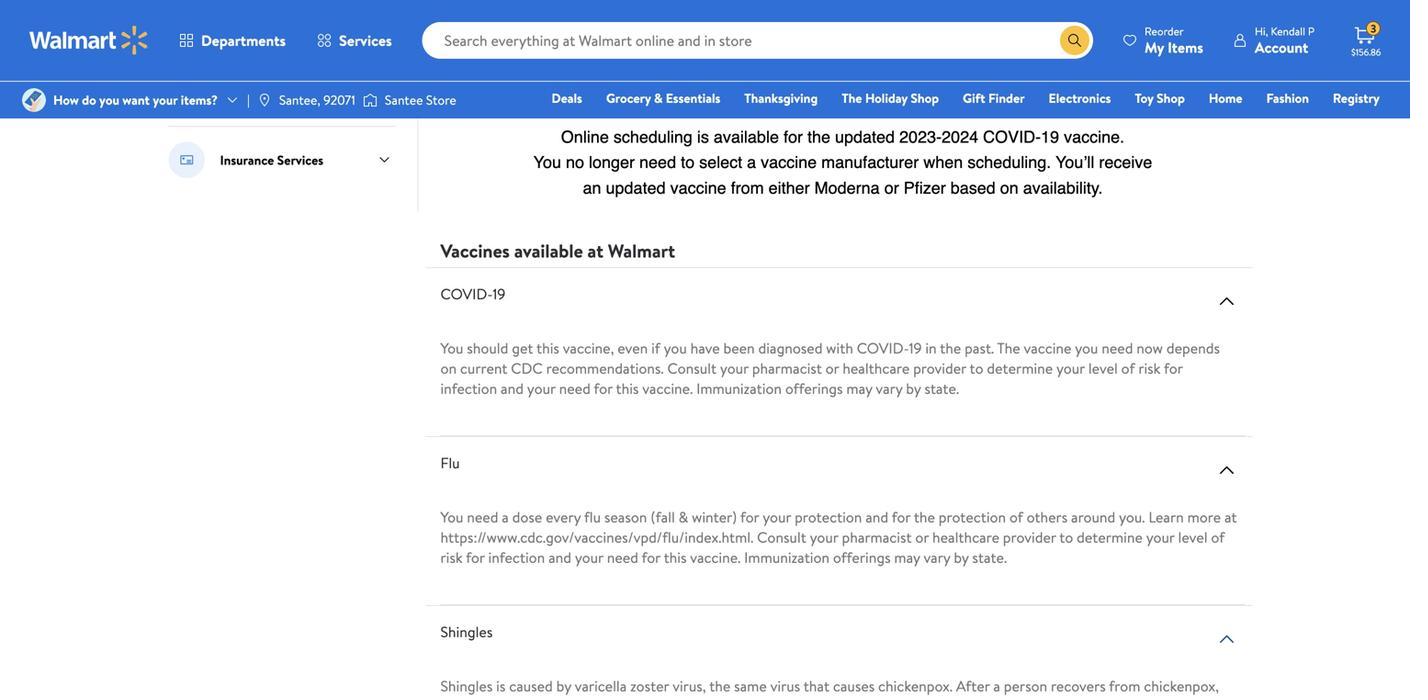 Task type: locate. For each thing, give the bounding box(es) containing it.
1 horizontal spatial pharmacist
[[842, 528, 912, 548]]

protection
[[795, 507, 862, 528], [939, 507, 1006, 528]]

by
[[906, 379, 921, 399], [954, 548, 969, 568]]

may inside *$0 copay with most insurances. state, age & health restrictions may apply.
[[795, 12, 817, 30]]

1 horizontal spatial with
[[827, 338, 854, 359]]

covid-
[[441, 284, 493, 304], [857, 338, 909, 359]]

should
[[467, 338, 509, 359]]

health
[[691, 12, 725, 30]]

departments
[[201, 30, 286, 51]]

determine right in
[[987, 359, 1053, 379]]

registry
[[1334, 89, 1380, 107]]

Search search field
[[422, 22, 1094, 59]]

risk up shingles
[[441, 548, 463, 568]]

pharmacist inside you should get this vaccine, even if you have been diagnosed with covid-19 in the past. the vaccine you need now depends on current cdc recommendations. consult your pharmacist or healthcare provider to determine your level of risk for infection and your need for this vaccine. immunization offerings may vary by state.
[[752, 359, 822, 379]]

1 vertical spatial the
[[998, 338, 1021, 359]]

this right get
[[537, 338, 560, 359]]

1 shop from the left
[[911, 89, 939, 107]]

vaccine
[[1024, 338, 1072, 359]]

a
[[502, 507, 509, 528]]

0 vertical spatial immunization
[[697, 379, 782, 399]]

shop right toy
[[1157, 89, 1186, 107]]

infection down dose
[[489, 548, 545, 568]]

items?
[[181, 91, 218, 109]]

you inside you should get this vaccine, even if you have been diagnosed with covid-19 in the past. the vaccine you need now depends on current cdc recommendations. consult your pharmacist or healthcare provider to determine your level of risk for infection and your need for this vaccine. immunization offerings may vary by state.
[[441, 338, 464, 359]]

vaccine. down if
[[643, 379, 693, 399]]

risk inside you need a dose every flu season (fall & winter) for your protection and for the protection of others around you. learn more at https://www.cdc.gov/vaccines/vpd/flu/index.html. consult your pharmacist or healthcare provider to determine your level of risk for infection and your need for this vaccine. immunization offerings may vary by state.
[[441, 548, 463, 568]]

provider
[[914, 359, 967, 379], [1003, 528, 1057, 548]]

1 horizontal spatial or
[[916, 528, 929, 548]]

0 horizontal spatial consult
[[668, 359, 717, 379]]

infection down should
[[441, 379, 497, 399]]

1 horizontal spatial determine
[[1077, 528, 1143, 548]]

store
[[426, 91, 457, 109]]

debit
[[1270, 115, 1302, 133]]

at right more
[[1225, 507, 1238, 528]]

0 horizontal spatial 19
[[493, 284, 506, 304]]

0 horizontal spatial with
[[499, 12, 523, 30]]

1 horizontal spatial services
[[339, 30, 392, 51]]

the for for
[[914, 507, 936, 528]]

1 horizontal spatial and
[[549, 548, 572, 568]]

this down even at left
[[616, 379, 639, 399]]

consult right winter)
[[757, 528, 807, 548]]

even
[[618, 338, 648, 359]]

0 horizontal spatial  image
[[22, 88, 46, 112]]

you right vaccine
[[1076, 338, 1099, 359]]

1 horizontal spatial protection
[[939, 507, 1006, 528]]

0 vertical spatial to
[[970, 359, 984, 379]]

1 horizontal spatial to
[[1060, 528, 1074, 548]]

of
[[1122, 359, 1136, 379], [1010, 507, 1024, 528], [1212, 528, 1225, 548]]

1 vertical spatial by
[[954, 548, 969, 568]]

to inside you should get this vaccine, even if you have been diagnosed with covid-19 in the past. the vaccine you need now depends on current cdc recommendations. consult your pharmacist or healthcare provider to determine your level of risk for infection and your need for this vaccine. immunization offerings may vary by state.
[[970, 359, 984, 379]]

& right (fall
[[679, 507, 689, 528]]

https://www.cdc.gov/vaccines/vpd/flu/index.html.
[[441, 528, 754, 548]]

of left now
[[1122, 359, 1136, 379]]

you left a
[[441, 507, 464, 528]]

healthcare inside you should get this vaccine, even if you have been diagnosed with covid-19 in the past. the vaccine you need now depends on current cdc recommendations. consult your pharmacist or healthcare provider to determine your level of risk for infection and your need for this vaccine. immunization offerings may vary by state.
[[843, 359, 910, 379]]

0 vertical spatial consult
[[668, 359, 717, 379]]

this down (fall
[[664, 548, 687, 568]]

determine left "learn"
[[1077, 528, 1143, 548]]

your
[[153, 91, 178, 109], [720, 359, 749, 379], [1057, 359, 1085, 379], [527, 379, 556, 399], [763, 507, 792, 528], [810, 528, 839, 548], [1147, 528, 1175, 548], [575, 548, 604, 568]]

or
[[826, 359, 840, 379], [916, 528, 929, 548]]

1 vertical spatial risk
[[441, 548, 463, 568]]

around
[[1072, 507, 1116, 528]]

0 vertical spatial &
[[679, 12, 688, 30]]

with inside you should get this vaccine, even if you have been diagnosed with covid-19 in the past. the vaccine you need now depends on current cdc recommendations. consult your pharmacist or healthcare provider to determine your level of risk for infection and your need for this vaccine. immunization offerings may vary by state.
[[827, 338, 854, 359]]

0 vertical spatial you
[[441, 338, 464, 359]]

& right the age
[[679, 12, 688, 30]]

the right past.
[[998, 338, 1021, 359]]

2 horizontal spatial you
[[1076, 338, 1099, 359]]

covid- down the vaccines
[[441, 284, 493, 304]]

2 vertical spatial and
[[549, 548, 572, 568]]

determine
[[987, 359, 1053, 379], [1077, 528, 1143, 548]]

at right available
[[588, 238, 604, 264]]

1 horizontal spatial at
[[1225, 507, 1238, 528]]

1 vertical spatial covid-
[[857, 338, 909, 359]]

 image right |
[[257, 93, 272, 108]]

0 vertical spatial may
[[795, 12, 817, 30]]

0 horizontal spatial state.
[[925, 379, 960, 399]]

santee
[[385, 91, 423, 109]]

1 vertical spatial level
[[1179, 528, 1208, 548]]

healthcare left the others
[[933, 528, 1000, 548]]

insurance
[[220, 151, 274, 169]]

0 horizontal spatial vary
[[876, 379, 903, 399]]

1 vertical spatial immunization
[[745, 548, 830, 568]]

covid 19 image
[[1216, 291, 1238, 313]]

1 you from the top
[[441, 338, 464, 359]]

for
[[1164, 359, 1183, 379], [594, 379, 613, 399], [741, 507, 759, 528], [892, 507, 911, 528], [466, 548, 485, 568], [642, 548, 661, 568]]

season
[[605, 507, 647, 528]]

age
[[656, 12, 676, 30]]

every
[[546, 507, 581, 528]]

0 horizontal spatial shop
[[911, 89, 939, 107]]

consult right if
[[668, 359, 717, 379]]

2 shop from the left
[[1157, 89, 1186, 107]]

0 vertical spatial or
[[826, 359, 840, 379]]

determine inside you should get this vaccine, even if you have been diagnosed with covid-19 in the past. the vaccine you need now depends on current cdc recommendations. consult your pharmacist or healthcare provider to determine your level of risk for infection and your need for this vaccine. immunization offerings may vary by state.
[[987, 359, 1053, 379]]

19 left in
[[909, 338, 922, 359]]

shop right holiday
[[911, 89, 939, 107]]

provider inside you should get this vaccine, even if you have been diagnosed with covid-19 in the past. the vaccine you need now depends on current cdc recommendations. consult your pharmacist or healthcare provider to determine your level of risk for infection and your need for this vaccine. immunization offerings may vary by state.
[[914, 359, 967, 379]]

level inside you need a dose every flu season (fall & winter) for your protection and for the protection of others around you. learn more at https://www.cdc.gov/vaccines/vpd/flu/index.html. consult your pharmacist or healthcare provider to determine your level of risk for infection and your need for this vaccine. immunization offerings may vary by state.
[[1179, 528, 1208, 548]]

shop inside "link"
[[911, 89, 939, 107]]

vaccine. down winter)
[[690, 548, 741, 568]]

shingles image
[[1216, 629, 1238, 651]]

with right diagnosed
[[827, 338, 854, 359]]

you inside you need a dose every flu season (fall & winter) for your protection and for the protection of others around you. learn more at https://www.cdc.gov/vaccines/vpd/flu/index.html. consult your pharmacist or healthcare provider to determine your level of risk for infection and your need for this vaccine. immunization offerings may vary by state.
[[441, 507, 464, 528]]

fashion link
[[1259, 88, 1318, 108]]

2 horizontal spatial and
[[866, 507, 889, 528]]

0 vertical spatial risk
[[1139, 359, 1161, 379]]

vaccines
[[441, 238, 510, 264]]

want
[[122, 91, 150, 109]]

 image
[[363, 91, 378, 109]]

0 vertical spatial the
[[940, 338, 962, 359]]

level
[[1089, 359, 1118, 379], [1179, 528, 1208, 548]]

1 vertical spatial vaccine.
[[690, 548, 741, 568]]

the inside you should get this vaccine, even if you have been diagnosed with covid-19 in the past. the vaccine you need now depends on current cdc recommendations. consult your pharmacist or healthcare provider to determine your level of risk for infection and your need for this vaccine. immunization offerings may vary by state.
[[940, 338, 962, 359]]

infection inside you should get this vaccine, even if you have been diagnosed with covid-19 in the past. the vaccine you need now depends on current cdc recommendations. consult your pharmacist or healthcare provider to determine your level of risk for infection and your need for this vaccine. immunization offerings may vary by state.
[[441, 379, 497, 399]]

walmart health
[[220, 84, 308, 102]]

risk inside you should get this vaccine, even if you have been diagnosed with covid-19 in the past. the vaccine you need now depends on current cdc recommendations. consult your pharmacist or healthcare provider to determine your level of risk for infection and your need for this vaccine. immunization offerings may vary by state.
[[1139, 359, 1161, 379]]

hi, kendall p account
[[1255, 23, 1315, 57]]

healthcare inside you need a dose every flu season (fall & winter) for your protection and for the protection of others around you. learn more at https://www.cdc.gov/vaccines/vpd/flu/index.html. consult your pharmacist or healthcare provider to determine your level of risk for infection and your need for this vaccine. immunization offerings may vary by state.
[[933, 528, 1000, 548]]

offerings
[[786, 379, 843, 399], [833, 548, 891, 568]]

2 protection from the left
[[939, 507, 1006, 528]]

0 vertical spatial healthcare
[[843, 359, 910, 379]]

you right do
[[99, 91, 119, 109]]

1 horizontal spatial walmart
[[608, 238, 676, 264]]

1 vertical spatial you
[[441, 507, 464, 528]]

of right "learn"
[[1212, 528, 1225, 548]]

0 vertical spatial vary
[[876, 379, 903, 399]]

pharmacist inside you need a dose every flu season (fall & winter) for your protection and for the protection of others around you. learn more at https://www.cdc.gov/vaccines/vpd/flu/index.html. consult your pharmacist or healthcare provider to determine your level of risk for infection and your need for this vaccine. immunization offerings may vary by state.
[[842, 528, 912, 548]]

0 horizontal spatial may
[[795, 12, 817, 30]]

services up "92071"
[[339, 30, 392, 51]]

2 vertical spatial &
[[679, 507, 689, 528]]

0 horizontal spatial covid-
[[441, 284, 493, 304]]

how do you want your items?
[[53, 91, 218, 109]]

0 vertical spatial determine
[[987, 359, 1053, 379]]

walmart image
[[29, 26, 149, 55]]

may inside you should get this vaccine, even if you have been diagnosed with covid-19 in the past. the vaccine you need now depends on current cdc recommendations. consult your pharmacist or healthcare provider to determine your level of risk for infection and your need for this vaccine. immunization offerings may vary by state.
[[847, 379, 873, 399]]

to right in
[[970, 359, 984, 379]]

recommendations.
[[546, 359, 664, 379]]

available
[[514, 238, 583, 264]]

the for in
[[940, 338, 962, 359]]

consult inside you need a dose every flu season (fall & winter) for your protection and for the protection of others around you. learn more at https://www.cdc.gov/vaccines/vpd/flu/index.html. consult your pharmacist or healthcare provider to determine your level of risk for infection and your need for this vaccine. immunization offerings may vary by state.
[[757, 528, 807, 548]]

at
[[588, 238, 604, 264], [1225, 507, 1238, 528]]

0 horizontal spatial to
[[970, 359, 984, 379]]

with left 'most'
[[499, 12, 523, 30]]

& right 'grocery'
[[654, 89, 663, 107]]

2 you from the top
[[441, 507, 464, 528]]

1 horizontal spatial risk
[[1139, 359, 1161, 379]]

you right if
[[664, 338, 687, 359]]

0 horizontal spatial this
[[537, 338, 560, 359]]

at inside you need a dose every flu season (fall & winter) for your protection and for the protection of others around you. learn more at https://www.cdc.gov/vaccines/vpd/flu/index.html. consult your pharmacist or healthcare provider to determine your level of risk for infection and your need for this vaccine. immunization offerings may vary by state.
[[1225, 507, 1238, 528]]

$156.86
[[1352, 46, 1382, 58]]

to left you.
[[1060, 528, 1074, 548]]

1 horizontal spatial this
[[616, 379, 639, 399]]

shop
[[911, 89, 939, 107], [1157, 89, 1186, 107]]

shingles
[[441, 622, 493, 643]]

thanksgiving link
[[736, 88, 827, 108]]

healthcare left in
[[843, 359, 910, 379]]

to
[[970, 359, 984, 379], [1060, 528, 1074, 548]]

0 horizontal spatial provider
[[914, 359, 967, 379]]

0 vertical spatial offerings
[[786, 379, 843, 399]]

1 horizontal spatial healthcare
[[933, 528, 1000, 548]]

you left should
[[441, 338, 464, 359]]

1 horizontal spatial covid-
[[857, 338, 909, 359]]

one
[[1240, 115, 1267, 133]]

0 vertical spatial walmart
[[220, 84, 267, 102]]

grocery & essentials link
[[598, 88, 729, 108]]

covid- inside you should get this vaccine, even if you have been diagnosed with covid-19 in the past. the vaccine you need now depends on current cdc recommendations. consult your pharmacist or healthcare provider to determine your level of risk for infection and your need for this vaccine. immunization offerings may vary by state.
[[857, 338, 909, 359]]

1 horizontal spatial the
[[998, 338, 1021, 359]]

1 horizontal spatial vary
[[924, 548, 951, 568]]

this
[[537, 338, 560, 359], [616, 379, 639, 399], [664, 548, 687, 568]]

0 horizontal spatial determine
[[987, 359, 1053, 379]]

1 vertical spatial services
[[277, 151, 324, 169]]

healthcare
[[843, 359, 910, 379], [933, 528, 1000, 548]]

or inside you need a dose every flu season (fall & winter) for your protection and for the protection of others around you. learn more at https://www.cdc.gov/vaccines/vpd/flu/index.html. consult your pharmacist or healthcare provider to determine your level of risk for infection and your need for this vaccine. immunization offerings may vary by state.
[[916, 528, 929, 548]]

vary inside you need a dose every flu season (fall & winter) for your protection and for the protection of others around you. learn more at https://www.cdc.gov/vaccines/vpd/flu/index.html. consult your pharmacist or healthcare provider to determine your level of risk for infection and your need for this vaccine. immunization offerings may vary by state.
[[924, 548, 951, 568]]

1 vertical spatial or
[[916, 528, 929, 548]]

1 vertical spatial vary
[[924, 548, 951, 568]]

0 vertical spatial with
[[499, 12, 523, 30]]

the
[[842, 89, 863, 107], [998, 338, 1021, 359]]

hi,
[[1255, 23, 1269, 39]]

2 horizontal spatial may
[[895, 548, 921, 568]]

0 horizontal spatial healthcare
[[843, 359, 910, 379]]

1 vertical spatial to
[[1060, 528, 1074, 548]]

1 protection from the left
[[795, 507, 862, 528]]

1 horizontal spatial may
[[847, 379, 873, 399]]

 image for santee, 92071
[[257, 93, 272, 108]]

you
[[441, 338, 464, 359], [441, 507, 464, 528]]

need left now
[[1102, 338, 1134, 359]]

0 horizontal spatial walmart
[[220, 84, 267, 102]]

need down season
[[607, 548, 639, 568]]

infection inside you need a dose every flu season (fall & winter) for your protection and for the protection of others around you. learn more at https://www.cdc.gov/vaccines/vpd/flu/index.html. consult your pharmacist or healthcare provider to determine your level of risk for infection and your need for this vaccine. immunization offerings may vary by state.
[[489, 548, 545, 568]]

1 vertical spatial healthcare
[[933, 528, 1000, 548]]

1 vertical spatial with
[[827, 338, 854, 359]]

0 horizontal spatial by
[[906, 379, 921, 399]]

0 vertical spatial the
[[842, 89, 863, 107]]

the left holiday
[[842, 89, 863, 107]]

need down vaccine,
[[559, 379, 591, 399]]

0 horizontal spatial level
[[1089, 359, 1118, 379]]

consult
[[668, 359, 717, 379], [757, 528, 807, 548]]

*$0 copay with most insurances. state, age & health restrictions may apply.
[[441, 12, 817, 50]]

1 horizontal spatial 19
[[909, 338, 922, 359]]

0 vertical spatial pharmacist
[[752, 359, 822, 379]]

1 horizontal spatial shop
[[1157, 89, 1186, 107]]

diagnosed
[[759, 338, 823, 359]]

0 horizontal spatial the
[[914, 507, 936, 528]]

1 vertical spatial walmart
[[608, 238, 676, 264]]

0 horizontal spatial of
[[1010, 507, 1024, 528]]

0 vertical spatial vaccine.
[[643, 379, 693, 399]]

0 vertical spatial provider
[[914, 359, 967, 379]]

dose
[[513, 507, 543, 528]]

my
[[1145, 37, 1165, 57]]

1 vertical spatial consult
[[757, 528, 807, 548]]

covid- left in
[[857, 338, 909, 359]]

19 down the vaccines
[[493, 284, 506, 304]]

3
[[1371, 21, 1377, 36]]

0 horizontal spatial the
[[842, 89, 863, 107]]

with
[[499, 12, 523, 30], [827, 338, 854, 359]]

you for current
[[441, 338, 464, 359]]

need
[[1102, 338, 1134, 359], [559, 379, 591, 399], [467, 507, 499, 528], [607, 548, 639, 568]]

0 vertical spatial at
[[588, 238, 604, 264]]

infection
[[441, 379, 497, 399], [489, 548, 545, 568]]

1 vertical spatial offerings
[[833, 548, 891, 568]]

0 vertical spatial and
[[501, 379, 524, 399]]

0 horizontal spatial or
[[826, 359, 840, 379]]

1 vertical spatial determine
[[1077, 528, 1143, 548]]

level left now
[[1089, 359, 1118, 379]]

risk left depends
[[1139, 359, 1161, 379]]

level right you.
[[1179, 528, 1208, 548]]

1 vertical spatial this
[[616, 379, 639, 399]]

2 vertical spatial this
[[664, 548, 687, 568]]

 image left how
[[22, 88, 46, 112]]

of left the others
[[1010, 507, 1024, 528]]

the inside you need a dose every flu season (fall & winter) for your protection and for the protection of others around you. learn more at https://www.cdc.gov/vaccines/vpd/flu/index.html. consult your pharmacist or healthcare provider to determine your level of risk for infection and your need for this vaccine. immunization offerings may vary by state.
[[914, 507, 936, 528]]

flu
[[441, 453, 460, 473]]

services right insurance
[[277, 151, 324, 169]]

account
[[1255, 37, 1309, 57]]

vaccines available at walmart
[[441, 238, 676, 264]]

2 horizontal spatial this
[[664, 548, 687, 568]]

 image
[[22, 88, 46, 112], [257, 93, 272, 108]]

0 vertical spatial by
[[906, 379, 921, 399]]

1 vertical spatial infection
[[489, 548, 545, 568]]

1 horizontal spatial consult
[[757, 528, 807, 548]]

grocery
[[606, 89, 651, 107]]

holiday
[[866, 89, 908, 107]]

now
[[1137, 338, 1164, 359]]

1 vertical spatial provider
[[1003, 528, 1057, 548]]

0 vertical spatial level
[[1089, 359, 1118, 379]]

1 vertical spatial pharmacist
[[842, 528, 912, 548]]

p
[[1309, 23, 1315, 39]]



Task type: vqa. For each thing, say whether or not it's contained in the screenshot.
left to
yes



Task type: describe. For each thing, give the bounding box(es) containing it.
2 horizontal spatial of
[[1212, 528, 1225, 548]]

walmart health image
[[169, 74, 205, 111]]

state. inside you need a dose every flu season (fall & winter) for your protection and for the protection of others around you. learn more at https://www.cdc.gov/vaccines/vpd/flu/index.html. consult your pharmacist or healthcare provider to determine your level of risk for infection and your need for this vaccine. immunization offerings may vary by state.
[[973, 548, 1007, 568]]

you need a dose every flu season (fall & winter) for your protection and for the protection of others around you. learn more at https://www.cdc.gov/vaccines/vpd/flu/index.html. consult your pharmacist or healthcare provider to determine your level of risk for infection and your need for this vaccine. immunization offerings may vary by state.
[[441, 507, 1238, 568]]

vision center image
[[169, 7, 205, 44]]

registry link
[[1325, 88, 1389, 108]]

if
[[652, 338, 661, 359]]

toy shop link
[[1127, 88, 1194, 108]]

the holiday shop
[[842, 89, 939, 107]]

current
[[460, 359, 508, 379]]

vary inside you should get this vaccine, even if you have been diagnosed with covid-19 in the past. the vaccine you need now depends on current cdc recommendations. consult your pharmacist or healthcare provider to determine your level of risk for infection and your need for this vaccine. immunization offerings may vary by state.
[[876, 379, 903, 399]]

santee, 92071
[[279, 91, 356, 109]]

19 inside you should get this vaccine, even if you have been diagnosed with covid-19 in the past. the vaccine you need now depends on current cdc recommendations. consult your pharmacist or healthcare provider to determine your level of risk for infection and your need for this vaccine. immunization offerings may vary by state.
[[909, 338, 922, 359]]

the inside the holiday shop "link"
[[842, 89, 863, 107]]

do
[[82, 91, 96, 109]]

Walmart Site-Wide search field
[[422, 22, 1094, 59]]

health
[[270, 84, 308, 102]]

by inside you need a dose every flu season (fall & winter) for your protection and for the protection of others around you. learn more at https://www.cdc.gov/vaccines/vpd/flu/index.html. consult your pharmacist or healthcare provider to determine your level of risk for infection and your need for this vaccine. immunization offerings may vary by state.
[[954, 548, 969, 568]]

0 vertical spatial 19
[[493, 284, 506, 304]]

flu
[[584, 507, 601, 528]]

search icon image
[[1068, 33, 1083, 48]]

one debit link
[[1231, 114, 1310, 134]]

essentials
[[666, 89, 721, 107]]

offerings inside you should get this vaccine, even if you have been diagnosed with covid-19 in the past. the vaccine you need now depends on current cdc recommendations. consult your pharmacist or healthcare provider to determine your level of risk for infection and your need for this vaccine. immunization offerings may vary by state.
[[786, 379, 843, 399]]

you should get this vaccine, even if you have been diagnosed with covid-19 in the past. the vaccine you need now depends on current cdc recommendations. consult your pharmacist or healthcare provider to determine your level of risk for infection and your need for this vaccine. immunization offerings may vary by state.
[[441, 338, 1221, 399]]

covid-19
[[441, 284, 506, 304]]

deals link
[[544, 88, 591, 108]]

cdc
[[511, 359, 543, 379]]

0 horizontal spatial at
[[588, 238, 604, 264]]

depends
[[1167, 338, 1221, 359]]

0 vertical spatial this
[[537, 338, 560, 359]]

have
[[691, 338, 720, 359]]

to inside you need a dose every flu season (fall & winter) for your protection and for the protection of others around you. learn more at https://www.cdc.gov/vaccines/vpd/flu/index.html. consult your pharmacist or healthcare provider to determine your level of risk for infection and your need for this vaccine. immunization offerings may vary by state.
[[1060, 528, 1074, 548]]

 image for how do you want your items?
[[22, 88, 46, 112]]

need left a
[[467, 507, 499, 528]]

the holiday shop link
[[834, 88, 948, 108]]

consult inside you should get this vaccine, even if you have been diagnosed with covid-19 in the past. the vaccine you need now depends on current cdc recommendations. consult your pharmacist or healthcare provider to determine your level of risk for infection and your need for this vaccine. immunization offerings may vary by state.
[[668, 359, 717, 379]]

0 horizontal spatial you
[[99, 91, 119, 109]]

vaccine. inside you need a dose every flu season (fall & winter) for your protection and for the protection of others around you. learn more at https://www.cdc.gov/vaccines/vpd/flu/index.html. consult your pharmacist or healthcare provider to determine your level of risk for infection and your need for this vaccine. immunization offerings may vary by state.
[[690, 548, 741, 568]]

copay
[[463, 12, 496, 30]]

92071
[[324, 91, 356, 109]]

may inside you need a dose every flu season (fall & winter) for your protection and for the protection of others around you. learn more at https://www.cdc.gov/vaccines/vpd/flu/index.html. consult your pharmacist or healthcare provider to determine your level of risk for infection and your need for this vaccine. immunization offerings may vary by state.
[[895, 548, 921, 568]]

determine inside you need a dose every flu season (fall & winter) for your protection and for the protection of others around you. learn more at https://www.cdc.gov/vaccines/vpd/flu/index.html. consult your pharmacist or healthcare provider to determine your level of risk for infection and your need for this vaccine. immunization offerings may vary by state.
[[1077, 528, 1143, 548]]

immunization inside you need a dose every flu season (fall & winter) for your protection and for the protection of others around you. learn more at https://www.cdc.gov/vaccines/vpd/flu/index.html. consult your pharmacist or healthcare provider to determine your level of risk for infection and your need for this vaccine. immunization offerings may vary by state.
[[745, 548, 830, 568]]

santee,
[[279, 91, 321, 109]]

home link
[[1201, 88, 1251, 108]]

toy
[[1135, 89, 1154, 107]]

flu image
[[1216, 460, 1238, 482]]

winter)
[[692, 507, 737, 528]]

0 horizontal spatial services
[[277, 151, 324, 169]]

walmart+
[[1326, 115, 1380, 133]]

services button
[[302, 18, 408, 62]]

others
[[1027, 507, 1068, 528]]

learn
[[1149, 507, 1184, 528]]

get
[[512, 338, 533, 359]]

this inside you need a dose every flu season (fall & winter) for your protection and for the protection of others around you. learn more at https://www.cdc.gov/vaccines/vpd/flu/index.html. consult your pharmacist or healthcare provider to determine your level of risk for infection and your need for this vaccine. immunization offerings may vary by state.
[[664, 548, 687, 568]]

immunization inside you should get this vaccine, even if you have been diagnosed with covid-19 in the past. the vaccine you need now depends on current cdc recommendations. consult your pharmacist or healthcare provider to determine your level of risk for infection and your need for this vaccine. immunization offerings may vary by state.
[[697, 379, 782, 399]]

or inside you should get this vaccine, even if you have been diagnosed with covid-19 in the past. the vaccine you need now depends on current cdc recommendations. consult your pharmacist or healthcare provider to determine your level of risk for infection and your need for this vaccine. immunization offerings may vary by state.
[[826, 359, 840, 379]]

state. inside you should get this vaccine, even if you have been diagnosed with covid-19 in the past. the vaccine you need now depends on current cdc recommendations. consult your pharmacist or healthcare provider to determine your level of risk for infection and your need for this vaccine. immunization offerings may vary by state.
[[925, 379, 960, 399]]

reorder my items
[[1145, 23, 1204, 57]]

1 horizontal spatial you
[[664, 338, 687, 359]]

1 vertical spatial &
[[654, 89, 663, 107]]

insurances.
[[557, 12, 618, 30]]

by inside you should get this vaccine, even if you have been diagnosed with covid-19 in the past. the vaccine you need now depends on current cdc recommendations. consult your pharmacist or healthcare provider to determine your level of risk for infection and your need for this vaccine. immunization offerings may vary by state.
[[906, 379, 921, 399]]

departments button
[[164, 18, 302, 62]]

electronics link
[[1041, 88, 1120, 108]]

the inside you should get this vaccine, even if you have been diagnosed with covid-19 in the past. the vaccine you need now depends on current cdc recommendations. consult your pharmacist or healthcare provider to determine your level of risk for infection and your need for this vaccine. immunization offerings may vary by state.
[[998, 338, 1021, 359]]

*$0
[[441, 12, 460, 30]]

vaccine,
[[563, 338, 614, 359]]

most
[[526, 12, 554, 30]]

offerings inside you need a dose every flu season (fall & winter) for your protection and for the protection of others around you. learn more at https://www.cdc.gov/vaccines/vpd/flu/index.html. consult your pharmacist or healthcare provider to determine your level of risk for infection and your need for this vaccine. immunization offerings may vary by state.
[[833, 548, 891, 568]]

toy shop
[[1135, 89, 1186, 107]]

grocery & essentials
[[606, 89, 721, 107]]

and inside you should get this vaccine, even if you have been diagnosed with covid-19 in the past. the vaccine you need now depends on current cdc recommendations. consult your pharmacist or healthcare provider to determine your level of risk for infection and your need for this vaccine. immunization offerings may vary by state.
[[501, 379, 524, 399]]

been
[[724, 338, 755, 359]]

vaccine. inside you should get this vaccine, even if you have been diagnosed with covid-19 in the past. the vaccine you need now depends on current cdc recommendations. consult your pharmacist or healthcare provider to determine your level of risk for infection and your need for this vaccine. immunization offerings may vary by state.
[[643, 379, 693, 399]]

state,
[[621, 12, 653, 30]]

1 vertical spatial and
[[866, 507, 889, 528]]

how
[[53, 91, 79, 109]]

santee store
[[385, 91, 457, 109]]

electronics
[[1049, 89, 1112, 107]]

walmart insurance services image
[[169, 142, 205, 178]]

items
[[1168, 37, 1204, 57]]

level inside you should get this vaccine, even if you have been diagnosed with covid-19 in the past. the vaccine you need now depends on current cdc recommendations. consult your pharmacist or healthcare provider to determine your level of risk for infection and your need for this vaccine. immunization offerings may vary by state.
[[1089, 359, 1118, 379]]

on
[[441, 359, 457, 379]]

you for https://www.cdc.gov/vaccines/vpd/flu/index.html.
[[441, 507, 464, 528]]

finder
[[989, 89, 1025, 107]]

past.
[[965, 338, 995, 359]]

you.
[[1120, 507, 1146, 528]]

with inside *$0 copay with most insurances. state, age & health restrictions may apply.
[[499, 12, 523, 30]]

insurance services
[[220, 151, 324, 169]]

thanksgiving
[[745, 89, 818, 107]]

of inside you should get this vaccine, even if you have been diagnosed with covid-19 in the past. the vaccine you need now depends on current cdc recommendations. consult your pharmacist or healthcare provider to determine your level of risk for infection and your need for this vaccine. immunization offerings may vary by state.
[[1122, 359, 1136, 379]]

services inside "dropdown button"
[[339, 30, 392, 51]]

deals
[[552, 89, 583, 107]]

registry one debit
[[1240, 89, 1380, 133]]

home
[[1209, 89, 1243, 107]]

|
[[247, 91, 250, 109]]

fashion
[[1267, 89, 1310, 107]]

shop inside "link"
[[1157, 89, 1186, 107]]

kendall
[[1271, 23, 1306, 39]]

reorder
[[1145, 23, 1184, 39]]

provider inside you need a dose every flu season (fall & winter) for your protection and for the protection of others around you. learn more at https://www.cdc.gov/vaccines/vpd/flu/index.html. consult your pharmacist or healthcare provider to determine your level of risk for infection and your need for this vaccine. immunization offerings may vary by state.
[[1003, 528, 1057, 548]]

more
[[1188, 507, 1222, 528]]

apply.
[[441, 32, 473, 50]]

walmart+ link
[[1317, 114, 1389, 134]]

in
[[926, 338, 937, 359]]

& inside *$0 copay with most insurances. state, age & health restrictions may apply.
[[679, 12, 688, 30]]

gift finder
[[963, 89, 1025, 107]]

& inside you need a dose every flu season (fall & winter) for your protection and for the protection of others around you. learn more at https://www.cdc.gov/vaccines/vpd/flu/index.html. consult your pharmacist or healthcare provider to determine your level of risk for infection and your need for this vaccine. immunization offerings may vary by state.
[[679, 507, 689, 528]]

gift
[[963, 89, 986, 107]]

(fall
[[651, 507, 675, 528]]



